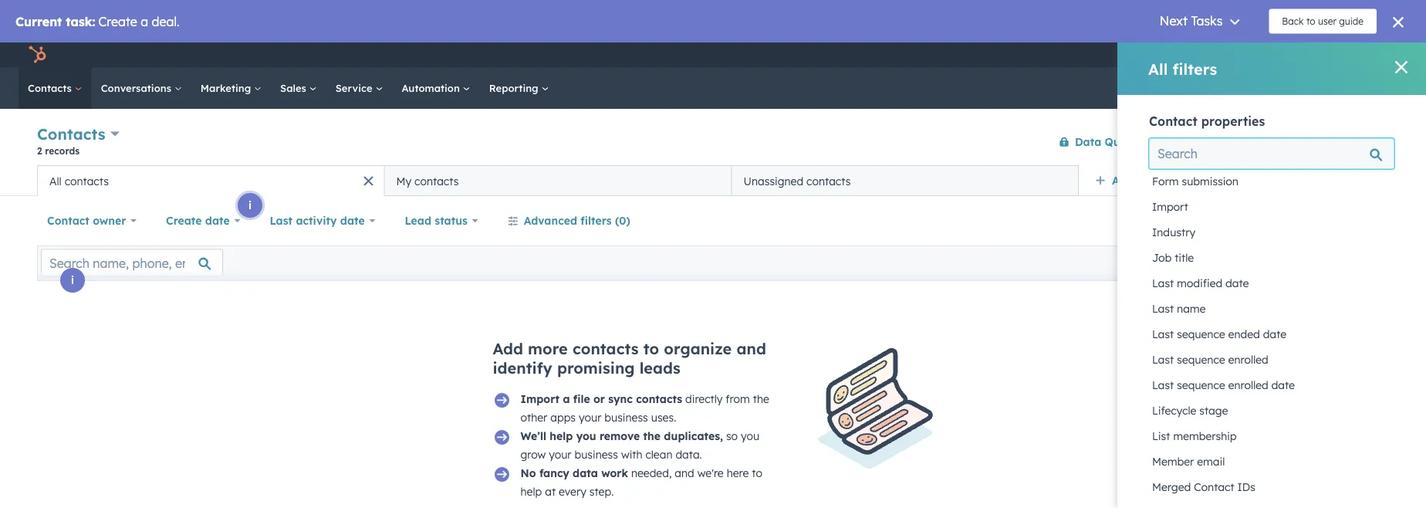 Task type: locate. For each thing, give the bounding box(es) containing it.
filters inside button
[[581, 214, 612, 227]]

upgrade
[[1149, 49, 1191, 62]]

contact for contact owner
[[47, 214, 89, 227]]

business up "data"
[[575, 448, 618, 461]]

2 sequence from the top
[[1178, 353, 1226, 366]]

add left the more
[[493, 339, 523, 358]]

and up from
[[737, 339, 767, 358]]

0 horizontal spatial i
[[71, 273, 74, 287]]

actions button
[[1155, 129, 1223, 154]]

0 horizontal spatial import
[[521, 392, 560, 406]]

1 vertical spatial enrolled
[[1229, 378, 1269, 392]]

contact
[[1150, 114, 1198, 129], [47, 214, 89, 227], [1195, 480, 1235, 494]]

create inside popup button
[[166, 214, 202, 227]]

0 vertical spatial to
[[644, 339, 660, 358]]

data
[[573, 466, 598, 480]]

form
[[1153, 175, 1180, 188]]

advanced filters (0)
[[524, 214, 631, 227]]

1 vertical spatial sequence
[[1178, 353, 1226, 366]]

create for create date
[[166, 214, 202, 227]]

date right activity
[[340, 214, 365, 227]]

all down 2 records
[[49, 174, 62, 188]]

create down the all contacts button
[[166, 214, 202, 227]]

1 vertical spatial contacts
[[37, 124, 105, 144]]

every
[[559, 485, 587, 498]]

add inside popup button
[[1113, 174, 1134, 187]]

duplicates,
[[664, 429, 723, 443]]

2 vertical spatial import
[[521, 392, 560, 406]]

i button down the "contact owner" at the top left of page
[[60, 268, 85, 293]]

filters for advanced
[[581, 214, 612, 227]]

calling icon button
[[1194, 45, 1220, 65]]

i up all views
[[1231, 147, 1234, 161]]

industry button
[[1150, 219, 1395, 245]]

notifications button
[[1310, 42, 1337, 67]]

date inside the last modified date button
[[1226, 276, 1250, 290]]

last
[[270, 214, 293, 227], [1153, 276, 1175, 290], [1153, 302, 1175, 315], [1153, 327, 1175, 341], [1153, 353, 1175, 366], [1153, 378, 1175, 392]]

i
[[1231, 147, 1234, 161], [249, 198, 252, 212], [71, 273, 74, 287]]

Search name, phone, email addresses, or company search field
[[41, 249, 223, 277]]

import up industry
[[1153, 200, 1189, 214]]

1 horizontal spatial you
[[741, 429, 760, 443]]

so you grow your business with clean data.
[[521, 429, 760, 461]]

create left contact
[[1312, 136, 1341, 147]]

last for last sequence enrolled date
[[1153, 378, 1175, 392]]

0 vertical spatial sequence
[[1178, 327, 1226, 341]]

0 vertical spatial contact
[[1150, 114, 1198, 129]]

add left view
[[1113, 174, 1134, 187]]

to inside add more contacts to organize and identify promising leads
[[644, 339, 660, 358]]

2 enrolled from the top
[[1229, 378, 1269, 392]]

directly from the other apps your business uses.
[[521, 392, 770, 424]]

date down the all contacts button
[[205, 214, 230, 227]]

1 vertical spatial create
[[166, 214, 202, 227]]

we'll
[[521, 429, 547, 443]]

contacts up 'records'
[[37, 124, 105, 144]]

all left "views"
[[1222, 174, 1235, 187]]

1 horizontal spatial your
[[579, 411, 602, 424]]

1 enrolled from the top
[[1229, 353, 1269, 366]]

help
[[550, 429, 573, 443], [521, 485, 542, 498]]

0 vertical spatial business
[[605, 411, 648, 424]]

0 vertical spatial enrolled
[[1229, 353, 1269, 366]]

import down properties in the top right of the page
[[1245, 136, 1276, 147]]

i down the "contact owner" at the top left of page
[[71, 273, 74, 287]]

filters left (0)
[[581, 214, 612, 227]]

all contacts button
[[37, 165, 385, 196]]

0 horizontal spatial your
[[549, 448, 572, 461]]

upgrade image
[[1132, 49, 1146, 63]]

to right here
[[752, 466, 763, 480]]

help down apps
[[550, 429, 573, 443]]

add for add more contacts to organize and identify promising leads
[[493, 339, 523, 358]]

your
[[579, 411, 602, 424], [549, 448, 572, 461]]

ids
[[1238, 480, 1256, 494]]

contacts
[[28, 81, 75, 94], [37, 124, 105, 144]]

0 vertical spatial and
[[737, 339, 767, 358]]

create
[[1312, 136, 1341, 147], [166, 214, 202, 227]]

1 sequence from the top
[[1178, 327, 1226, 341]]

notifications image
[[1317, 49, 1330, 63]]

1 vertical spatial your
[[549, 448, 572, 461]]

sequence for last sequence enrolled
[[1178, 353, 1226, 366]]

merged contact ids
[[1153, 480, 1256, 494]]

and inside add more contacts to organize and identify promising leads
[[737, 339, 767, 358]]

2 vertical spatial contact
[[1195, 480, 1235, 494]]

to inside the needed, and we're here to help at every step.
[[752, 466, 763, 480]]

owner
[[93, 214, 126, 227]]

0 vertical spatial i
[[1231, 147, 1234, 161]]

filters left marketplaces image
[[1173, 59, 1218, 78]]

last activity date
[[270, 214, 365, 227]]

we're
[[698, 466, 724, 480]]

sequence down last sequence enrolled
[[1178, 378, 1226, 392]]

you inside so you grow your business with clean data.
[[741, 429, 760, 443]]

1 vertical spatial and
[[675, 466, 695, 480]]

sequence up last sequence enrolled
[[1178, 327, 1226, 341]]

2 horizontal spatial i
[[1231, 147, 1234, 161]]

1 vertical spatial filters
[[581, 214, 612, 227]]

contact properties
[[1150, 114, 1266, 129]]

1 vertical spatial import
[[1153, 200, 1189, 214]]

0 horizontal spatial help
[[521, 485, 542, 498]]

calling icon image
[[1200, 48, 1214, 62]]

2 records
[[37, 145, 80, 156]]

job
[[1153, 251, 1172, 264]]

0 horizontal spatial to
[[644, 339, 660, 358]]

contact
[[1343, 136, 1377, 147]]

business
[[605, 411, 648, 424], [575, 448, 618, 461]]

1 horizontal spatial i button
[[238, 193, 263, 218]]

contact left owner
[[47, 214, 89, 227]]

membership
[[1174, 429, 1237, 443]]

unassigned contacts button
[[732, 165, 1079, 196]]

0 vertical spatial your
[[579, 411, 602, 424]]

your up fancy
[[549, 448, 572, 461]]

contact inside button
[[1195, 480, 1235, 494]]

job title
[[1153, 251, 1195, 264]]

i button right create date
[[238, 193, 263, 218]]

0 vertical spatial add
[[1113, 174, 1134, 187]]

service link
[[326, 67, 393, 109]]

title
[[1175, 251, 1195, 264]]

0 vertical spatial i button
[[1220, 142, 1245, 167]]

to left organize in the bottom of the page
[[644, 339, 660, 358]]

2 vertical spatial sequence
[[1178, 378, 1226, 392]]

date inside last activity date popup button
[[340, 214, 365, 227]]

a
[[563, 392, 570, 406]]

0 horizontal spatial create
[[166, 214, 202, 227]]

0 horizontal spatial add
[[493, 339, 523, 358]]

0 horizontal spatial you
[[577, 429, 597, 443]]

views
[[1239, 174, 1269, 187]]

contact up actions
[[1150, 114, 1198, 129]]

filters for all
[[1173, 59, 1218, 78]]

all right upgrade image
[[1149, 59, 1169, 78]]

date up lifecycle stage button in the right bottom of the page
[[1272, 378, 1296, 392]]

2 you from the left
[[741, 429, 760, 443]]

1 vertical spatial business
[[575, 448, 618, 461]]

import button down properties in the top right of the page
[[1232, 129, 1289, 154]]

1 vertical spatial contact
[[47, 214, 89, 227]]

2 vertical spatial i button
[[60, 268, 85, 293]]

your inside so you grow your business with clean data.
[[549, 448, 572, 461]]

3 sequence from the top
[[1178, 378, 1226, 392]]

1 horizontal spatial to
[[752, 466, 763, 480]]

import up other
[[521, 392, 560, 406]]

last sequence ended date
[[1153, 327, 1287, 341]]

i down the all contacts button
[[249, 198, 252, 212]]

0 horizontal spatial i button
[[60, 268, 85, 293]]

create inside button
[[1312, 136, 1341, 147]]

enrolled down ended
[[1229, 353, 1269, 366]]

business inside "directly from the other apps your business uses."
[[605, 411, 648, 424]]

1 horizontal spatial help
[[550, 429, 573, 443]]

contacts inside popup button
[[37, 124, 105, 144]]

all inside "all views" link
[[1222, 174, 1235, 187]]

import button
[[1232, 129, 1289, 154], [1150, 194, 1395, 220]]

date inside last sequence ended date button
[[1264, 327, 1287, 341]]

1 horizontal spatial and
[[737, 339, 767, 358]]

contacts right unassigned
[[807, 174, 851, 188]]

all contacts
[[49, 174, 109, 188]]

menu
[[1131, 42, 1408, 67]]

all views
[[1222, 174, 1269, 187]]

0 vertical spatial help
[[550, 429, 573, 443]]

1 horizontal spatial the
[[753, 392, 770, 406]]

last sequence enrolled button
[[1150, 347, 1395, 373]]

1 vertical spatial help
[[521, 485, 542, 498]]

sequence down last sequence ended date
[[1178, 353, 1226, 366]]

help down no at the left of page
[[521, 485, 542, 498]]

last sequence ended date button
[[1150, 321, 1395, 347]]

my contacts button
[[385, 165, 732, 196]]

add inside add more contacts to organize and identify promising leads
[[493, 339, 523, 358]]

lifecycle
[[1153, 404, 1197, 417]]

1 vertical spatial to
[[752, 466, 763, 480]]

1 horizontal spatial create
[[1312, 136, 1341, 147]]

filters
[[1173, 59, 1218, 78], [581, 214, 612, 227]]

member
[[1153, 455, 1195, 468]]

2 horizontal spatial all
[[1222, 174, 1235, 187]]

all for all filters
[[1149, 59, 1169, 78]]

0 horizontal spatial filters
[[581, 214, 612, 227]]

sequence for last sequence enrolled date
[[1178, 378, 1226, 392]]

contacts
[[65, 174, 109, 188], [415, 174, 459, 188], [807, 174, 851, 188], [573, 339, 639, 358], [636, 392, 683, 406]]

date right modified
[[1226, 276, 1250, 290]]

actions
[[1168, 136, 1201, 147]]

you left the remove
[[577, 429, 597, 443]]

last for last name
[[1153, 302, 1175, 315]]

contacts up uses.
[[636, 392, 683, 406]]

my
[[397, 174, 412, 188]]

0 vertical spatial filters
[[1173, 59, 1218, 78]]

last name button
[[1150, 296, 1395, 322]]

date down last name button
[[1264, 327, 1287, 341]]

unassigned contacts
[[744, 174, 851, 188]]

1 horizontal spatial import
[[1153, 200, 1189, 214]]

all views link
[[1212, 165, 1279, 196]]

organize
[[664, 339, 732, 358]]

1 horizontal spatial i
[[249, 198, 252, 212]]

1 vertical spatial i button
[[238, 193, 263, 218]]

1 you from the left
[[577, 429, 597, 443]]

hubspot image
[[28, 46, 46, 64]]

1 vertical spatial add
[[493, 339, 523, 358]]

2
[[37, 145, 42, 156]]

contacts up import a file or sync contacts
[[573, 339, 639, 358]]

1 horizontal spatial filters
[[1173, 59, 1218, 78]]

import button down "views"
[[1150, 194, 1395, 220]]

i button up all views
[[1220, 142, 1245, 167]]

all inside the all contacts button
[[49, 174, 62, 188]]

lead status
[[405, 214, 468, 227]]

1 vertical spatial import button
[[1150, 194, 1395, 220]]

0 horizontal spatial the
[[644, 429, 661, 443]]

the right from
[[753, 392, 770, 406]]

gary orlando image
[[1349, 48, 1363, 62]]

last for last sequence enrolled
[[1153, 353, 1175, 366]]

the up clean on the left of page
[[644, 429, 661, 443]]

enrolled up lifecycle stage button in the right bottom of the page
[[1229, 378, 1269, 392]]

2 horizontal spatial import
[[1245, 136, 1276, 147]]

contacts down hubspot link
[[28, 81, 75, 94]]

view
[[1137, 174, 1162, 187]]

contact down email at the right of page
[[1195, 480, 1235, 494]]

data
[[1076, 135, 1102, 148]]

form submission
[[1153, 175, 1239, 188]]

1 horizontal spatial add
[[1113, 174, 1134, 187]]

0 horizontal spatial and
[[675, 466, 695, 480]]

0 horizontal spatial all
[[49, 174, 62, 188]]

and
[[737, 339, 767, 358], [675, 466, 695, 480]]

all for all contacts
[[49, 174, 62, 188]]

add more contacts to organize and identify promising leads
[[493, 339, 767, 378]]

business up we'll help you remove the duplicates,
[[605, 411, 648, 424]]

1 horizontal spatial all
[[1149, 59, 1169, 78]]

last inside popup button
[[270, 214, 293, 227]]

contacts right my
[[415, 174, 459, 188]]

your down file
[[579, 411, 602, 424]]

0 vertical spatial import
[[1245, 136, 1276, 147]]

all
[[1149, 59, 1169, 78], [1222, 174, 1235, 187], [49, 174, 62, 188]]

and down data.
[[675, 466, 695, 480]]

0 vertical spatial create
[[1312, 136, 1341, 147]]

contact owner
[[47, 214, 126, 227]]

you right 'so'
[[741, 429, 760, 443]]

0 vertical spatial the
[[753, 392, 770, 406]]

conversations link
[[92, 67, 191, 109]]

0 vertical spatial import button
[[1232, 129, 1289, 154]]

contact inside popup button
[[47, 214, 89, 227]]

contacts down 'records'
[[65, 174, 109, 188]]

import
[[1245, 136, 1276, 147], [1153, 200, 1189, 214], [521, 392, 560, 406]]



Task type: vqa. For each thing, say whether or not it's contained in the screenshot.
4th Press to sort. image from right
no



Task type: describe. For each thing, give the bounding box(es) containing it.
1 vertical spatial the
[[644, 429, 661, 443]]

all for all views
[[1222, 174, 1235, 187]]

automation
[[402, 81, 463, 94]]

lifecycle stage button
[[1150, 398, 1395, 424]]

marketplaces image
[[1232, 49, 1246, 63]]

abc
[[1366, 48, 1384, 61]]

needed, and we're here to help at every step.
[[521, 466, 763, 498]]

other
[[521, 411, 548, 424]]

Search search field
[[1150, 138, 1395, 169]]

help image
[[1265, 49, 1279, 63]]

enrolled for last sequence enrolled
[[1229, 353, 1269, 366]]

marketplaces button
[[1223, 42, 1256, 67]]

service
[[336, 81, 376, 94]]

and inside the needed, and we're here to help at every step.
[[675, 466, 695, 480]]

apps
[[551, 411, 576, 424]]

clean
[[646, 448, 673, 461]]

industry
[[1153, 225, 1196, 239]]

last name
[[1153, 302, 1207, 315]]

job title button
[[1150, 245, 1395, 271]]

reporting
[[489, 81, 542, 94]]

search image
[[1395, 83, 1405, 93]]

fancy
[[540, 466, 570, 480]]

enrolled for last sequence enrolled date
[[1229, 378, 1269, 392]]

business inside so you grow your business with clean data.
[[575, 448, 618, 461]]

grid grid
[[1150, 168, 1395, 500]]

create contact button
[[1299, 129, 1390, 154]]

help button
[[1259, 42, 1285, 67]]

records
[[45, 145, 80, 156]]

abc button
[[1340, 42, 1407, 67]]

contacts for my contacts
[[415, 174, 459, 188]]

uses.
[[652, 411, 677, 424]]

your inside "directly from the other apps your business uses."
[[579, 411, 602, 424]]

date inside create date popup button
[[205, 214, 230, 227]]

email
[[1198, 455, 1226, 468]]

no fancy data work
[[521, 466, 629, 480]]

quality
[[1105, 135, 1145, 148]]

add for add view (3/5)
[[1113, 174, 1134, 187]]

hubspot link
[[19, 46, 58, 64]]

advanced
[[524, 214, 578, 227]]

last for last modified date
[[1153, 276, 1175, 290]]

grow
[[521, 448, 546, 461]]

sync
[[609, 392, 633, 406]]

my contacts
[[397, 174, 459, 188]]

add view (3/5)
[[1113, 174, 1192, 187]]

properties
[[1202, 114, 1266, 129]]

2 vertical spatial i
[[71, 273, 74, 287]]

contacts banner
[[37, 122, 1390, 165]]

we'll help you remove the duplicates,
[[521, 429, 723, 443]]

list membership
[[1153, 429, 1237, 443]]

menu containing abc
[[1131, 42, 1408, 67]]

help inside the needed, and we're here to help at every step.
[[521, 485, 542, 498]]

list
[[1153, 429, 1171, 443]]

activity
[[296, 214, 337, 227]]

lead
[[405, 214, 432, 227]]

list membership button
[[1150, 423, 1395, 449]]

last modified date button
[[1150, 270, 1395, 296]]

contacts inside add more contacts to organize and identify promising leads
[[573, 339, 639, 358]]

leads
[[640, 358, 681, 378]]

contacts for unassigned contacts
[[807, 174, 851, 188]]

lifecycle stage
[[1153, 404, 1229, 417]]

sales
[[280, 81, 309, 94]]

remove
[[600, 429, 640, 443]]

last for last activity date
[[270, 214, 293, 227]]

step.
[[590, 485, 614, 498]]

last activity date button
[[260, 205, 386, 236]]

last sequence enrolled date button
[[1150, 372, 1395, 398]]

submission
[[1183, 175, 1239, 188]]

conversations
[[101, 81, 174, 94]]

automation link
[[393, 67, 480, 109]]

search button
[[1387, 75, 1413, 101]]

Search HubSpot search field
[[1210, 75, 1399, 101]]

modified
[[1178, 276, 1223, 290]]

so
[[727, 429, 738, 443]]

data.
[[676, 448, 702, 461]]

data quality
[[1076, 135, 1145, 148]]

close image
[[1396, 61, 1408, 73]]

last for last sequence ended date
[[1153, 327, 1175, 341]]

member email button
[[1150, 449, 1395, 474]]

the inside "directly from the other apps your business uses."
[[753, 392, 770, 406]]

settings image
[[1291, 49, 1305, 63]]

file
[[574, 392, 590, 406]]

date inside 'last sequence enrolled date' button
[[1272, 378, 1296, 392]]

last sequence enrolled date
[[1153, 378, 1296, 392]]

last modified date
[[1153, 276, 1250, 290]]

contact owner button
[[37, 205, 147, 236]]

from
[[726, 392, 750, 406]]

1 vertical spatial i
[[249, 198, 252, 212]]

(3/5)
[[1166, 174, 1192, 187]]

add view (3/5) button
[[1086, 165, 1212, 196]]

lead status button
[[395, 205, 489, 236]]

0 vertical spatial contacts
[[28, 81, 75, 94]]

marketing
[[201, 81, 254, 94]]

contacts for all contacts
[[65, 174, 109, 188]]

create date button
[[156, 205, 250, 236]]

or
[[594, 392, 605, 406]]

name
[[1178, 302, 1207, 315]]

directly
[[686, 392, 723, 406]]

contact for contact properties
[[1150, 114, 1198, 129]]

sales link
[[271, 67, 326, 109]]

2 horizontal spatial i button
[[1220, 142, 1245, 167]]

work
[[602, 466, 629, 480]]

import a file or sync contacts
[[521, 392, 683, 406]]

data quality button
[[1049, 126, 1146, 157]]

last sequence enrolled
[[1153, 353, 1269, 366]]

more
[[528, 339, 568, 358]]

ended
[[1229, 327, 1261, 341]]

import inside 'grid' grid
[[1153, 200, 1189, 214]]

here
[[727, 466, 749, 480]]

sequence for last sequence ended date
[[1178, 327, 1226, 341]]

settings link
[[1288, 47, 1307, 63]]

import inside the contacts banner
[[1245, 136, 1276, 147]]

contacts link
[[19, 67, 92, 109]]

merged contact ids button
[[1150, 474, 1395, 500]]

create for create contact
[[1312, 136, 1341, 147]]

no
[[521, 466, 536, 480]]

merged
[[1153, 480, 1192, 494]]



